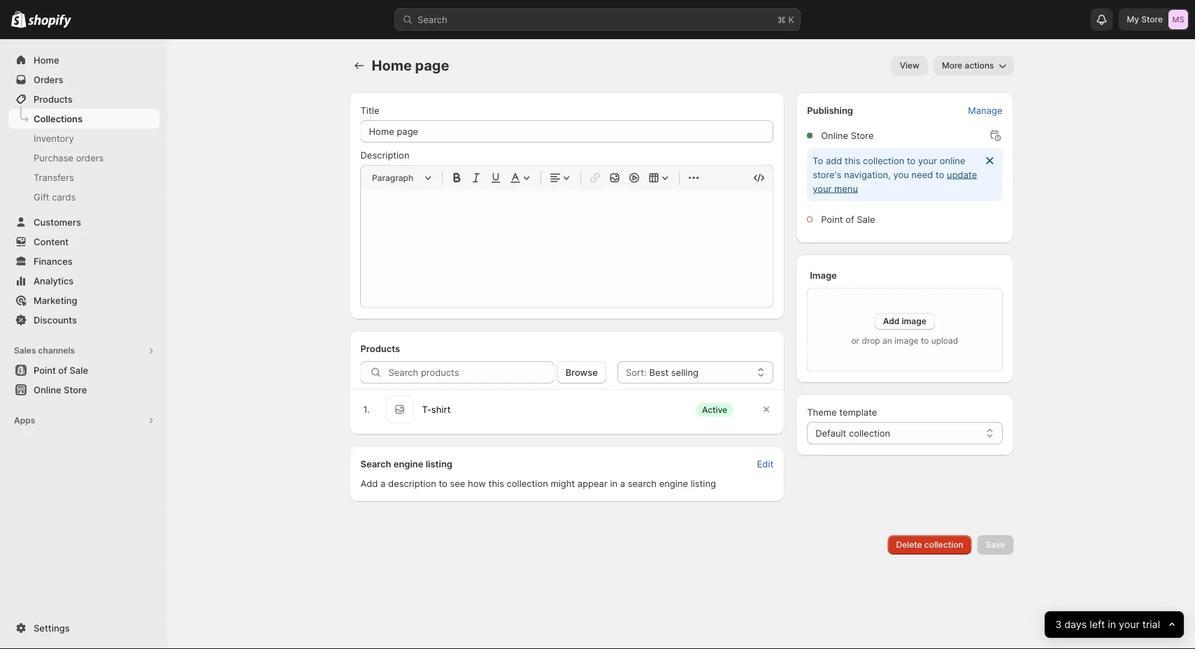 Task type: describe. For each thing, give the bounding box(es) containing it.
upload
[[932, 336, 959, 346]]

1 horizontal spatial online store
[[822, 130, 874, 141]]

navigation,
[[844, 169, 891, 180]]

1 a from the left
[[381, 479, 386, 489]]

analytics link
[[8, 271, 160, 291]]

edit
[[757, 459, 774, 470]]

cards
[[52, 192, 76, 203]]

more
[[942, 61, 963, 71]]

your inside update your menu
[[813, 183, 832, 194]]

0 vertical spatial engine
[[394, 459, 424, 470]]

active
[[702, 405, 728, 415]]

sales channels button
[[8, 341, 160, 361]]

online store button
[[0, 381, 168, 400]]

store inside button
[[64, 385, 87, 396]]

purchase
[[34, 153, 74, 163]]

apps button
[[8, 411, 160, 431]]

channels
[[38, 346, 75, 356]]

customers
[[34, 217, 81, 228]]

purchase orders
[[34, 153, 104, 163]]

search engine listing
[[361, 459, 453, 470]]

transfers
[[34, 172, 74, 183]]

Title text field
[[361, 120, 774, 143]]

need
[[912, 169, 934, 180]]

my
[[1127, 14, 1140, 24]]

status containing to add this collection to your online store's navigation, you need to
[[808, 148, 1003, 202]]

add
[[826, 155, 843, 166]]

home for home
[[34, 55, 59, 65]]

left
[[1090, 620, 1105, 631]]

your inside to add this collection to your online store's navigation, you need to
[[919, 155, 938, 166]]

2 horizontal spatial store
[[1142, 14, 1164, 24]]

1 horizontal spatial shopify image
[[28, 14, 72, 28]]

discounts
[[34, 315, 77, 326]]

browse button
[[557, 362, 607, 384]]

sales channels
[[14, 346, 75, 356]]

more actions
[[942, 61, 995, 71]]

products link
[[8, 90, 160, 109]]

⌘ k
[[778, 14, 795, 25]]

theme template
[[808, 407, 878, 418]]

marketing link
[[8, 291, 160, 311]]

Search products text field
[[389, 362, 555, 384]]

manage
[[968, 105, 1003, 116]]

search
[[628, 479, 657, 489]]

description
[[361, 150, 410, 161]]

content
[[34, 236, 69, 247]]

online store inside button
[[34, 385, 87, 396]]

k
[[789, 14, 795, 25]]

of inside 'link'
[[58, 365, 67, 376]]

collection down template
[[849, 428, 891, 439]]

t-shirt
[[422, 404, 451, 415]]

save button
[[978, 536, 1014, 556]]

online inside "online store" link
[[34, 385, 61, 396]]

might
[[551, 479, 575, 489]]

inventory link
[[8, 129, 160, 148]]

discounts link
[[8, 311, 160, 330]]

collection inside to add this collection to your online store's navigation, you need to
[[863, 155, 905, 166]]

0 vertical spatial sale
[[857, 214, 876, 225]]

1 vertical spatial engine
[[660, 479, 688, 489]]

settings
[[34, 623, 70, 634]]

you
[[894, 169, 909, 180]]

gift cards
[[34, 192, 76, 203]]

content link
[[8, 232, 160, 252]]

gift
[[34, 192, 49, 203]]

more actions button
[[934, 56, 1014, 76]]

0 horizontal spatial in
[[610, 479, 618, 489]]

0 horizontal spatial listing
[[426, 459, 453, 470]]

see
[[450, 479, 466, 489]]

collections
[[34, 113, 83, 124]]

delete collection
[[897, 540, 964, 551]]

in inside dropdown button
[[1108, 620, 1116, 631]]

view link
[[892, 56, 928, 76]]

0 vertical spatial image
[[902, 317, 927, 327]]

add for add image
[[884, 317, 900, 327]]

active button
[[690, 396, 754, 424]]

online
[[940, 155, 966, 166]]

publishing
[[808, 105, 854, 116]]

browse
[[566, 367, 598, 378]]

description
[[388, 479, 436, 489]]

your inside dropdown button
[[1119, 620, 1140, 631]]

marketing
[[34, 295, 77, 306]]

to left upload
[[921, 336, 929, 346]]

default
[[816, 428, 847, 439]]

page
[[415, 57, 449, 74]]

0 horizontal spatial this
[[489, 479, 504, 489]]

add for add a description to see how this collection might appear in a search engine listing
[[361, 479, 378, 489]]

sort: best selling
[[626, 367, 699, 378]]

to up you
[[907, 155, 916, 166]]

1 vertical spatial image
[[895, 336, 919, 346]]

sale inside 'link'
[[70, 365, 88, 376]]

to add this collection to your online store's navigation, you need to
[[813, 155, 966, 180]]

appear
[[578, 479, 608, 489]]

1 horizontal spatial store
[[851, 130, 874, 141]]

default collection
[[816, 428, 891, 439]]

update your menu link
[[813, 169, 978, 194]]

search for search engine listing
[[361, 459, 391, 470]]

sort:
[[626, 367, 647, 378]]

home link
[[8, 50, 160, 70]]



Task type: locate. For each thing, give the bounding box(es) containing it.
transfers link
[[8, 168, 160, 188]]

store up "navigation,"
[[851, 130, 874, 141]]

1 horizontal spatial add
[[884, 317, 900, 327]]

sale down sales channels button
[[70, 365, 88, 376]]

2 horizontal spatial your
[[1119, 620, 1140, 631]]

settings link
[[8, 619, 160, 639]]

0 vertical spatial online
[[822, 130, 849, 141]]

0 horizontal spatial products
[[34, 94, 73, 105]]

selling
[[672, 367, 699, 378]]

1 vertical spatial this
[[489, 479, 504, 489]]

1 vertical spatial products
[[361, 344, 400, 354]]

your down "store's"
[[813, 183, 832, 194]]

1 horizontal spatial this
[[845, 155, 861, 166]]

status
[[808, 148, 1003, 202]]

1 vertical spatial sale
[[70, 365, 88, 376]]

this
[[845, 155, 861, 166], [489, 479, 504, 489]]

2 a from the left
[[620, 479, 626, 489]]

store's
[[813, 169, 842, 180]]

image
[[810, 270, 837, 281]]

search
[[418, 14, 448, 25], [361, 459, 391, 470]]

1 horizontal spatial listing
[[691, 479, 716, 489]]

point of sale down channels
[[34, 365, 88, 376]]

add up an
[[884, 317, 900, 327]]

how
[[468, 479, 486, 489]]

collection right delete
[[925, 540, 964, 551]]

an
[[883, 336, 893, 346]]

0 horizontal spatial shopify image
[[11, 11, 26, 28]]

1 vertical spatial online store
[[34, 385, 87, 396]]

search up "description"
[[361, 459, 391, 470]]

manage button
[[960, 101, 1011, 120]]

0 horizontal spatial engine
[[394, 459, 424, 470]]

theme
[[808, 407, 837, 418]]

orders
[[76, 153, 104, 163]]

delete collection button
[[888, 536, 972, 556]]

online store link
[[8, 381, 160, 400]]

0 vertical spatial point of sale
[[822, 214, 876, 225]]

search up page
[[418, 14, 448, 25]]

t-shirt link
[[422, 403, 451, 417]]

home up 'orders'
[[34, 55, 59, 65]]

to
[[907, 155, 916, 166], [936, 169, 945, 180], [921, 336, 929, 346], [439, 479, 448, 489]]

drop
[[862, 336, 881, 346]]

menu
[[835, 183, 858, 194]]

home
[[34, 55, 59, 65], [372, 57, 412, 74]]

engine
[[394, 459, 424, 470], [660, 479, 688, 489]]

t-
[[422, 404, 432, 415]]

0 vertical spatial search
[[418, 14, 448, 25]]

3 days left in your trial
[[1056, 620, 1161, 631]]

products
[[34, 94, 73, 105], [361, 344, 400, 354]]

0 horizontal spatial add
[[361, 479, 378, 489]]

best
[[650, 367, 669, 378]]

1 vertical spatial point of sale
[[34, 365, 88, 376]]

in right left
[[1108, 620, 1116, 631]]

this right "add"
[[845, 155, 861, 166]]

1 horizontal spatial home
[[372, 57, 412, 74]]

1 horizontal spatial point
[[822, 214, 843, 225]]

days
[[1065, 620, 1087, 631]]

shirt
[[432, 404, 451, 415]]

3 days left in your trial button
[[1045, 612, 1185, 639]]

1 horizontal spatial sale
[[857, 214, 876, 225]]

1 horizontal spatial your
[[919, 155, 938, 166]]

online store up "add"
[[822, 130, 874, 141]]

in right appear
[[610, 479, 618, 489]]

sale
[[857, 214, 876, 225], [70, 365, 88, 376]]

a left search
[[620, 479, 626, 489]]

0 horizontal spatial of
[[58, 365, 67, 376]]

your up need on the right of page
[[919, 155, 938, 166]]

1 horizontal spatial a
[[620, 479, 626, 489]]

online up apps
[[34, 385, 61, 396]]

online
[[822, 130, 849, 141], [34, 385, 61, 396]]

1 horizontal spatial of
[[846, 214, 855, 225]]

1 vertical spatial add
[[361, 479, 378, 489]]

collections link
[[8, 109, 160, 129]]

0 vertical spatial of
[[846, 214, 855, 225]]

my store
[[1127, 14, 1164, 24]]

point down menu
[[822, 214, 843, 225]]

1 horizontal spatial engine
[[660, 479, 688, 489]]

sale down menu
[[857, 214, 876, 225]]

purchase orders link
[[8, 148, 160, 168]]

online store down the 'point of sale' 'link'
[[34, 385, 87, 396]]

point of sale down menu
[[822, 214, 876, 225]]

1 vertical spatial of
[[58, 365, 67, 376]]

0 horizontal spatial your
[[813, 183, 832, 194]]

sales
[[14, 346, 36, 356]]

of
[[846, 214, 855, 225], [58, 365, 67, 376]]

title
[[361, 105, 380, 116]]

trial
[[1143, 620, 1161, 631]]

0 horizontal spatial sale
[[70, 365, 88, 376]]

0 horizontal spatial point of sale
[[34, 365, 88, 376]]

finances
[[34, 256, 73, 267]]

0 horizontal spatial point
[[34, 365, 56, 376]]

0 vertical spatial your
[[919, 155, 938, 166]]

0 vertical spatial in
[[610, 479, 618, 489]]

paragraph
[[372, 173, 414, 183]]

edit button
[[749, 455, 782, 474]]

0 vertical spatial point
[[822, 214, 843, 225]]

customers link
[[8, 213, 160, 232]]

or drop an image to upload
[[852, 336, 959, 346]]

2 vertical spatial store
[[64, 385, 87, 396]]

to right need on the right of page
[[936, 169, 945, 180]]

store right my at the right
[[1142, 14, 1164, 24]]

add
[[884, 317, 900, 327], [361, 479, 378, 489]]

inventory
[[34, 133, 74, 144]]

of down menu
[[846, 214, 855, 225]]

to left see
[[439, 479, 448, 489]]

template
[[840, 407, 878, 418]]

1 vertical spatial search
[[361, 459, 391, 470]]

1 horizontal spatial in
[[1108, 620, 1116, 631]]

this right how
[[489, 479, 504, 489]]

1 vertical spatial your
[[813, 183, 832, 194]]

image
[[902, 317, 927, 327], [895, 336, 919, 346]]

point of sale
[[822, 214, 876, 225], [34, 365, 88, 376]]

0 horizontal spatial online
[[34, 385, 61, 396]]

your left trial
[[1119, 620, 1140, 631]]

point of sale link
[[8, 361, 160, 381]]

analytics
[[34, 276, 74, 287]]

image right an
[[895, 336, 919, 346]]

2 vertical spatial your
[[1119, 620, 1140, 631]]

⌘
[[778, 14, 786, 25]]

image up or drop an image to upload
[[902, 317, 927, 327]]

point of sale button
[[0, 361, 168, 381]]

0 horizontal spatial a
[[381, 479, 386, 489]]

1 horizontal spatial point of sale
[[822, 214, 876, 225]]

shopify image
[[11, 11, 26, 28], [28, 14, 72, 28]]

1 vertical spatial point
[[34, 365, 56, 376]]

1 vertical spatial listing
[[691, 479, 716, 489]]

update
[[947, 169, 978, 180]]

listing
[[426, 459, 453, 470], [691, 479, 716, 489]]

1 vertical spatial in
[[1108, 620, 1116, 631]]

0 vertical spatial online store
[[822, 130, 874, 141]]

actions
[[965, 61, 995, 71]]

0 vertical spatial add
[[884, 317, 900, 327]]

1 horizontal spatial products
[[361, 344, 400, 354]]

listing right search
[[691, 479, 716, 489]]

0 horizontal spatial store
[[64, 385, 87, 396]]

home left page
[[372, 57, 412, 74]]

point down sales channels
[[34, 365, 56, 376]]

add down search engine listing
[[361, 479, 378, 489]]

collection
[[863, 155, 905, 166], [849, 428, 891, 439], [507, 479, 548, 489], [925, 540, 964, 551]]

search for search
[[418, 14, 448, 25]]

save
[[986, 540, 1006, 551]]

home for home page
[[372, 57, 412, 74]]

engine up "description"
[[394, 459, 424, 470]]

collection up "navigation,"
[[863, 155, 905, 166]]

my store image
[[1169, 10, 1189, 29]]

0 horizontal spatial online store
[[34, 385, 87, 396]]

0 vertical spatial this
[[845, 155, 861, 166]]

engine right search
[[660, 479, 688, 489]]

point of sale inside 'link'
[[34, 365, 88, 376]]

a left "description"
[[381, 479, 386, 489]]

0 vertical spatial products
[[34, 94, 73, 105]]

paragraph button
[[367, 170, 437, 186]]

1 horizontal spatial online
[[822, 130, 849, 141]]

add image
[[884, 317, 927, 327]]

home page
[[372, 57, 449, 74]]

online up "add"
[[822, 130, 849, 141]]

listing up see
[[426, 459, 453, 470]]

0 vertical spatial listing
[[426, 459, 453, 470]]

finances link
[[8, 252, 160, 271]]

0 vertical spatial store
[[1142, 14, 1164, 24]]

your
[[919, 155, 938, 166], [813, 183, 832, 194], [1119, 620, 1140, 631]]

gift cards link
[[8, 188, 160, 207]]

1 vertical spatial store
[[851, 130, 874, 141]]

update your menu
[[813, 169, 978, 194]]

or
[[852, 336, 860, 346]]

3
[[1056, 620, 1062, 631]]

collection left might
[[507, 479, 548, 489]]

1 horizontal spatial search
[[418, 14, 448, 25]]

apps
[[14, 416, 35, 426]]

0 horizontal spatial search
[[361, 459, 391, 470]]

of down channels
[[58, 365, 67, 376]]

1 vertical spatial online
[[34, 385, 61, 396]]

a
[[381, 479, 386, 489], [620, 479, 626, 489]]

point inside 'link'
[[34, 365, 56, 376]]

orders link
[[8, 70, 160, 90]]

store down point of sale button at left
[[64, 385, 87, 396]]

view
[[900, 61, 920, 71]]

0 horizontal spatial home
[[34, 55, 59, 65]]

collection inside the delete collection button
[[925, 540, 964, 551]]

orders
[[34, 74, 63, 85]]

this inside to add this collection to your online store's navigation, you need to
[[845, 155, 861, 166]]



Task type: vqa. For each thing, say whether or not it's contained in the screenshot.
text box
no



